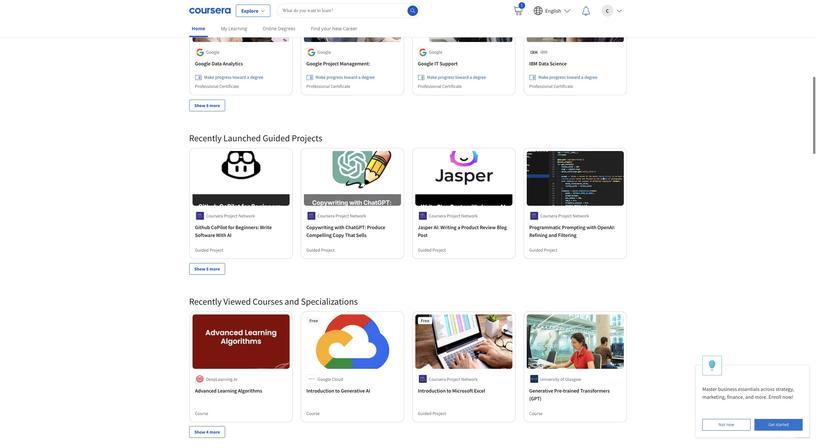Task type: vqa. For each thing, say whether or not it's contained in the screenshot.
middle WHAT
no



Task type: locate. For each thing, give the bounding box(es) containing it.
learning down deeplearning.ai
[[218, 388, 237, 394]]

project
[[323, 61, 339, 67], [224, 213, 238, 219], [336, 213, 349, 219], [447, 213, 461, 219], [559, 213, 572, 219], [210, 247, 223, 253], [321, 247, 335, 253], [433, 247, 446, 253], [544, 247, 558, 253], [447, 377, 461, 382], [433, 411, 446, 417]]

network up product
[[462, 213, 478, 219]]

coursera for introduction
[[429, 377, 446, 382]]

1 recently from the top
[[189, 132, 222, 144]]

2 vertical spatial and
[[746, 394, 754, 401]]

2 8 from the top
[[206, 266, 209, 272]]

software
[[195, 232, 215, 238]]

network up chatgpt:
[[350, 213, 366, 219]]

professional down google project management:
[[307, 84, 330, 90]]

master business essentials across strategy, marketing, finance, and more. enroll now!
[[703, 386, 796, 401]]

show 8 more
[[194, 103, 220, 109], [194, 266, 220, 272]]

network for for
[[239, 213, 255, 219]]

0 horizontal spatial course
[[195, 411, 208, 417]]

ai inside the recently viewed courses and specializations collection element
[[366, 388, 370, 394]]

show inside button
[[194, 430, 205, 436]]

and down the programmatic
[[549, 232, 557, 238]]

1 horizontal spatial ibm
[[541, 50, 548, 55]]

make progress toward a degree for science
[[539, 75, 598, 80]]

make down google data analytics
[[204, 75, 214, 80]]

guided project down software at the bottom of the page
[[195, 247, 223, 253]]

toward down google it support link
[[456, 75, 469, 80]]

1 horizontal spatial generative
[[530, 388, 554, 394]]

google project management: link
[[307, 60, 398, 68]]

toward for analytics
[[233, 75, 246, 80]]

refining
[[530, 232, 548, 238]]

degree for science
[[585, 75, 598, 80]]

2 vertical spatial show
[[194, 430, 205, 436]]

online
[[263, 25, 277, 32]]

progress for analytics
[[215, 75, 232, 80]]

now!
[[783, 394, 794, 401]]

1 progress from the left
[[215, 75, 232, 80]]

8 for show 8 more button inside the the recently launched guided projects collection element
[[206, 266, 209, 272]]

3 course from the left
[[530, 411, 543, 417]]

4 certificate from the left
[[554, 84, 574, 90]]

coursera up the ai:
[[429, 213, 446, 219]]

3 show from the top
[[194, 430, 205, 436]]

make progress toward a degree down ibm data science link
[[539, 75, 598, 80]]

guided project down compelling
[[307, 247, 335, 253]]

university of glasgow
[[541, 377, 582, 382]]

certificate down google project management:
[[331, 84, 351, 90]]

a inside jasper ai: writing a product review blog post
[[458, 224, 460, 231]]

google it support
[[418, 61, 458, 67]]

deeplearning.ai
[[206, 377, 238, 382]]

1 horizontal spatial with
[[587, 224, 597, 231]]

it
[[435, 61, 439, 67]]

4 degree from the left
[[585, 75, 598, 80]]

1 vertical spatial ai
[[366, 388, 370, 394]]

jasper
[[418, 224, 433, 231]]

generative pre-trained transformers (gpt)
[[530, 388, 610, 402]]

2 make progress toward a degree from the left
[[316, 75, 375, 80]]

a down ibm data science link
[[581, 75, 584, 80]]

make progress toward a degree for support
[[427, 75, 486, 80]]

guided project for introduction to microsoft excel
[[418, 411, 446, 417]]

generative inside generative pre-trained transformers (gpt)
[[530, 388, 554, 394]]

3 make from the left
[[427, 75, 437, 80]]

home
[[192, 25, 205, 32]]

4 professional from the left
[[530, 84, 553, 90]]

degree down google it support link
[[473, 75, 486, 80]]

3 more from the top
[[210, 430, 220, 436]]

generative
[[341, 388, 365, 394], [530, 388, 554, 394]]

introduction for introduction to microsoft excel
[[418, 388, 446, 394]]

sells
[[356, 232, 367, 238]]

with up copy
[[335, 224, 345, 231]]

a right writing
[[458, 224, 460, 231]]

make progress toward a degree down google project management:
[[316, 75, 375, 80]]

2 certificate from the left
[[331, 84, 351, 90]]

show 8 more inside the recently launched guided projects collection element
[[194, 266, 220, 272]]

1 free from the left
[[310, 318, 318, 324]]

make progress toward a degree for management:
[[316, 75, 375, 80]]

professional certificate for support
[[418, 84, 462, 90]]

with
[[216, 232, 226, 238]]

professional certificate for science
[[530, 84, 574, 90]]

generative up (gpt)
[[530, 388, 554, 394]]

shopping cart: 1 item element
[[513, 2, 525, 16]]

to left "microsoft"
[[447, 388, 452, 394]]

professional down google data analytics
[[195, 84, 219, 90]]

professional certificate down google it support
[[418, 84, 462, 90]]

3 make progress toward a degree from the left
[[427, 75, 486, 80]]

3 professional from the left
[[418, 84, 442, 90]]

0 horizontal spatial ibm
[[530, 61, 538, 67]]

2 data from the left
[[539, 61, 549, 67]]

advanced
[[195, 388, 217, 394]]

progress down support
[[438, 75, 455, 80]]

most popular certificates collection element
[[185, 0, 631, 122]]

What do you want to learn? text field
[[277, 3, 421, 18]]

1 show from the top
[[194, 103, 205, 109]]

certificate down analytics
[[220, 84, 239, 90]]

2 vertical spatial more
[[210, 430, 220, 436]]

network up introduction to microsoft excel link
[[462, 377, 478, 382]]

my learning link
[[218, 21, 250, 36]]

guided project down "introduction to microsoft excel" on the bottom right
[[418, 411, 446, 417]]

2 course from the left
[[307, 411, 320, 417]]

ibm inside ibm data science link
[[530, 61, 538, 67]]

university
[[541, 377, 560, 382]]

toward down google data analytics link
[[233, 75, 246, 80]]

2 generative from the left
[[530, 388, 554, 394]]

a down google it support link
[[470, 75, 472, 80]]

0 horizontal spatial generative
[[341, 388, 365, 394]]

8 for show 8 more button within the most popular certificates collection element
[[206, 103, 209, 109]]

1 vertical spatial show 8 more button
[[189, 263, 225, 275]]

show inside the recently launched guided projects collection element
[[194, 266, 205, 272]]

business
[[718, 386, 737, 393]]

certificate for analytics
[[220, 84, 239, 90]]

coursera project network inside the recently viewed courses and specializations collection element
[[429, 377, 478, 382]]

ibm left science at right
[[530, 61, 538, 67]]

more inside the recently viewed courses and specializations collection element
[[210, 430, 220, 436]]

make for management:
[[316, 75, 326, 80]]

network up prompting
[[573, 213, 589, 219]]

ibm for ibm
[[541, 50, 548, 55]]

2 recently from the top
[[189, 296, 222, 308]]

coursera project network up writing
[[429, 213, 478, 219]]

coursera project network up "introduction to microsoft excel" on the bottom right
[[429, 377, 478, 382]]

ai inside github copilot for beginners: write software with ai
[[227, 232, 232, 238]]

coursera project network for ai:
[[429, 213, 478, 219]]

1 horizontal spatial to
[[447, 388, 452, 394]]

coursera inside the recently viewed courses and specializations collection element
[[429, 377, 446, 382]]

a for google data analytics
[[247, 75, 249, 80]]

4 toward from the left
[[567, 75, 581, 80]]

0 vertical spatial show 8 more button
[[189, 100, 225, 111]]

0 vertical spatial ai
[[227, 232, 232, 238]]

learning
[[229, 25, 247, 32], [218, 388, 237, 394]]

0 vertical spatial ibm
[[541, 50, 548, 55]]

3 certificate from the left
[[442, 84, 462, 90]]

guided project inside the recently viewed courses and specializations collection element
[[418, 411, 446, 417]]

find your new career link
[[309, 21, 360, 36]]

1
[[521, 2, 523, 8]]

not now
[[719, 422, 735, 428]]

project left management:
[[323, 61, 339, 67]]

progress down science at right
[[550, 75, 566, 80]]

explore
[[241, 7, 259, 14]]

a for google project management:
[[358, 75, 361, 80]]

1 more from the top
[[210, 103, 220, 109]]

2 show 8 more from the top
[[194, 266, 220, 272]]

2 professional certificate from the left
[[307, 84, 351, 90]]

1 vertical spatial and
[[285, 296, 299, 308]]

2 horizontal spatial and
[[746, 394, 754, 401]]

2 degree from the left
[[362, 75, 375, 80]]

2 introduction from the left
[[418, 388, 446, 394]]

learning for my
[[229, 25, 247, 32]]

project down with
[[210, 247, 223, 253]]

certificate down science at right
[[554, 84, 574, 90]]

copywriting with chatgpt: produce compelling copy that sells link
[[307, 223, 398, 239]]

copy
[[333, 232, 344, 238]]

network for writing
[[462, 213, 478, 219]]

ibm up ibm data science
[[541, 50, 548, 55]]

2 show from the top
[[194, 266, 205, 272]]

show inside most popular certificates collection element
[[194, 103, 205, 109]]

1 make from the left
[[204, 75, 214, 80]]

make down it
[[427, 75, 437, 80]]

4 professional certificate from the left
[[530, 84, 574, 90]]

degree down management:
[[362, 75, 375, 80]]

coursera project network up copywriting with chatgpt: produce compelling copy that sells
[[318, 213, 366, 219]]

coursera up copywriting
[[318, 213, 335, 219]]

8 inside most popular certificates collection element
[[206, 103, 209, 109]]

generative down cloud
[[341, 388, 365, 394]]

show for recently launched guided projects
[[194, 266, 205, 272]]

post
[[418, 232, 428, 238]]

toward down ibm data science link
[[567, 75, 581, 80]]

certificate for management:
[[331, 84, 351, 90]]

professional down it
[[418, 84, 442, 90]]

2 toward from the left
[[344, 75, 358, 80]]

jasper ai: writing a product review blog post link
[[418, 223, 510, 239]]

coursera project network up for
[[206, 213, 255, 219]]

1 horizontal spatial data
[[539, 61, 549, 67]]

1 introduction from the left
[[307, 388, 334, 394]]

make progress toward a degree
[[204, 75, 263, 80], [316, 75, 375, 80], [427, 75, 486, 80], [539, 75, 598, 80]]

0 horizontal spatial ai
[[227, 232, 232, 238]]

1 horizontal spatial introduction
[[418, 388, 446, 394]]

make progress toward a degree down google it support link
[[427, 75, 486, 80]]

show
[[194, 103, 205, 109], [194, 266, 205, 272], [194, 430, 205, 436]]

2 free from the left
[[421, 318, 430, 324]]

network
[[239, 213, 255, 219], [350, 213, 366, 219], [462, 213, 478, 219], [573, 213, 589, 219], [462, 377, 478, 382]]

4 progress from the left
[[550, 75, 566, 80]]

google inside the recently viewed courses and specializations collection element
[[318, 377, 331, 382]]

make down ibm data science
[[539, 75, 549, 80]]

1 with from the left
[[335, 224, 345, 231]]

1 horizontal spatial free
[[421, 318, 430, 324]]

1 8 from the top
[[206, 103, 209, 109]]

1 horizontal spatial course
[[307, 411, 320, 417]]

show 4 more
[[194, 430, 220, 436]]

0 horizontal spatial introduction
[[307, 388, 334, 394]]

certificate down support
[[442, 84, 462, 90]]

1 course from the left
[[195, 411, 208, 417]]

1 vertical spatial 8
[[206, 266, 209, 272]]

guided project down refining
[[530, 247, 558, 253]]

1 make progress toward a degree from the left
[[204, 75, 263, 80]]

progress for science
[[550, 75, 566, 80]]

filtering
[[558, 232, 577, 238]]

professional certificate for management:
[[307, 84, 351, 90]]

2 with from the left
[[587, 224, 597, 231]]

data for analytics
[[212, 61, 222, 67]]

recently for recently launched guided projects
[[189, 132, 222, 144]]

0 vertical spatial learning
[[229, 25, 247, 32]]

3 degree from the left
[[473, 75, 486, 80]]

c button
[[597, 0, 627, 21]]

data
[[212, 61, 222, 67], [539, 61, 549, 67]]

review
[[480, 224, 496, 231]]

0 vertical spatial show
[[194, 103, 205, 109]]

degree for analytics
[[250, 75, 263, 80]]

guided
[[263, 132, 290, 144], [195, 247, 209, 253], [307, 247, 320, 253], [418, 247, 432, 253], [530, 247, 543, 253], [418, 411, 432, 417]]

make down google project management:
[[316, 75, 326, 80]]

learning inside the recently viewed courses and specializations collection element
[[218, 388, 237, 394]]

degree down ibm data science link
[[585, 75, 598, 80]]

coursera up copilot
[[206, 213, 223, 219]]

introduction down google cloud
[[307, 388, 334, 394]]

compelling
[[307, 232, 332, 238]]

coursera for programmatic
[[541, 213, 558, 219]]

degree for support
[[473, 75, 486, 80]]

8 inside the recently launched guided projects collection element
[[206, 266, 209, 272]]

network up beginners:
[[239, 213, 255, 219]]

1 vertical spatial recently
[[189, 296, 222, 308]]

coursera image
[[189, 5, 231, 16]]

more inside the recently launched guided projects collection element
[[210, 266, 220, 272]]

2 show 8 more button from the top
[[189, 263, 225, 275]]

0 horizontal spatial to
[[335, 388, 340, 394]]

coursera up "introduction to microsoft excel" on the bottom right
[[429, 377, 446, 382]]

introduction left "microsoft"
[[418, 388, 446, 394]]

2 to from the left
[[447, 388, 452, 394]]

more for viewed
[[210, 430, 220, 436]]

free for introduction to generative ai
[[310, 318, 318, 324]]

professional certificate down google project management:
[[307, 84, 351, 90]]

1 degree from the left
[[250, 75, 263, 80]]

show 8 more button inside the recently launched guided projects collection element
[[189, 263, 225, 275]]

show 8 more button inside most popular certificates collection element
[[189, 100, 225, 111]]

1 vertical spatial more
[[210, 266, 220, 272]]

0 horizontal spatial data
[[212, 61, 222, 67]]

with left openai:
[[587, 224, 597, 231]]

show 8 more inside most popular certificates collection element
[[194, 103, 220, 109]]

1 to from the left
[[335, 388, 340, 394]]

0 vertical spatial and
[[549, 232, 557, 238]]

0 vertical spatial show 8 more
[[194, 103, 220, 109]]

a down google data analytics link
[[247, 75, 249, 80]]

network for chatgpt:
[[350, 213, 366, 219]]

make for analytics
[[204, 75, 214, 80]]

4 make progress toward a degree from the left
[[539, 75, 598, 80]]

2 progress from the left
[[327, 75, 343, 80]]

2 horizontal spatial course
[[530, 411, 543, 417]]

network for microsoft
[[462, 377, 478, 382]]

professional for google it support
[[418, 84, 442, 90]]

google data analytics
[[195, 61, 243, 67]]

coursera project network for prompting
[[541, 213, 589, 219]]

specializations
[[301, 296, 358, 308]]

google
[[206, 50, 220, 55], [318, 50, 331, 55], [429, 50, 443, 55], [195, 61, 211, 67], [307, 61, 322, 67], [418, 61, 434, 67], [318, 377, 331, 382]]

project up prompting
[[559, 213, 572, 219]]

1 horizontal spatial ai
[[366, 388, 370, 394]]

1 toward from the left
[[233, 75, 246, 80]]

data left science at right
[[539, 61, 549, 67]]

to down cloud
[[335, 388, 340, 394]]

ibm data science
[[530, 61, 567, 67]]

show 8 more for show 8 more button within the most popular certificates collection element
[[194, 103, 220, 109]]

and
[[549, 232, 557, 238], [285, 296, 299, 308], [746, 394, 754, 401]]

1 vertical spatial show
[[194, 266, 205, 272]]

progress down google project management:
[[327, 75, 343, 80]]

1 vertical spatial learning
[[218, 388, 237, 394]]

toward down google project management: link
[[344, 75, 358, 80]]

1 data from the left
[[212, 61, 222, 67]]

introduction to microsoft excel
[[418, 388, 485, 394]]

guided for write
[[195, 247, 209, 253]]

1 vertical spatial show 8 more
[[194, 266, 220, 272]]

launched
[[224, 132, 261, 144]]

3 progress from the left
[[438, 75, 455, 80]]

2 more from the top
[[210, 266, 220, 272]]

guided project down post
[[418, 247, 446, 253]]

2 professional from the left
[[307, 84, 330, 90]]

3 toward from the left
[[456, 75, 469, 80]]

1 horizontal spatial and
[[549, 232, 557, 238]]

programmatic prompting with openai: refining and filtering link
[[530, 223, 621, 239]]

coursera up the programmatic
[[541, 213, 558, 219]]

0 vertical spatial more
[[210, 103, 220, 109]]

4 make from the left
[[539, 75, 549, 80]]

a
[[247, 75, 249, 80], [358, 75, 361, 80], [470, 75, 472, 80], [581, 75, 584, 80], [458, 224, 460, 231]]

not now button
[[703, 420, 751, 431]]

1 professional certificate from the left
[[195, 84, 239, 90]]

introduction
[[307, 388, 334, 394], [418, 388, 446, 394]]

github
[[195, 224, 210, 231]]

and down essentials
[[746, 394, 754, 401]]

coursera project network up prompting
[[541, 213, 589, 219]]

more.
[[755, 394, 768, 401]]

professional down ibm data science
[[530, 84, 553, 90]]

0 horizontal spatial with
[[335, 224, 345, 231]]

learning right the my
[[229, 25, 247, 32]]

degree
[[250, 75, 263, 80], [362, 75, 375, 80], [473, 75, 486, 80], [585, 75, 598, 80]]

microsoft
[[453, 388, 473, 394]]

viewed
[[224, 296, 251, 308]]

blog
[[497, 224, 507, 231]]

a down management:
[[358, 75, 361, 80]]

1 professional from the left
[[195, 84, 219, 90]]

degree down google data analytics link
[[250, 75, 263, 80]]

data left analytics
[[212, 61, 222, 67]]

google it support link
[[418, 60, 510, 68]]

1 certificate from the left
[[220, 84, 239, 90]]

network inside the recently viewed courses and specializations collection element
[[462, 377, 478, 382]]

toward for science
[[567, 75, 581, 80]]

data for science
[[539, 61, 549, 67]]

make progress toward a degree down analytics
[[204, 75, 263, 80]]

1 vertical spatial ibm
[[530, 61, 538, 67]]

excel
[[474, 388, 485, 394]]

show for recently viewed courses and specializations
[[194, 430, 205, 436]]

3 professional certificate from the left
[[418, 84, 462, 90]]

2 make from the left
[[316, 75, 326, 80]]

get started
[[769, 422, 789, 428]]

progress down google data analytics
[[215, 75, 232, 80]]

not
[[719, 422, 726, 428]]

1 show 8 more button from the top
[[189, 100, 225, 111]]

0 horizontal spatial free
[[310, 318, 318, 324]]

guided project for programmatic prompting with openai: refining and filtering
[[530, 247, 558, 253]]

essentials
[[738, 386, 760, 393]]

professional certificate down google data analytics
[[195, 84, 239, 90]]

0 vertical spatial recently
[[189, 132, 222, 144]]

make for science
[[539, 75, 549, 80]]

1 show 8 more from the top
[[194, 103, 220, 109]]

0 vertical spatial 8
[[206, 103, 209, 109]]

more inside most popular certificates collection element
[[210, 103, 220, 109]]

support
[[440, 61, 458, 67]]

and right courses
[[285, 296, 299, 308]]

professional certificate down ibm data science
[[530, 84, 574, 90]]

None search field
[[277, 3, 421, 18]]



Task type: describe. For each thing, give the bounding box(es) containing it.
network for with
[[573, 213, 589, 219]]

now
[[727, 422, 735, 428]]

certificate for science
[[554, 84, 574, 90]]

algorithms
[[238, 388, 262, 394]]

to for microsoft
[[447, 388, 452, 394]]

to for generative
[[335, 388, 340, 394]]

google data analytics link
[[195, 60, 287, 68]]

toward for management:
[[344, 75, 358, 80]]

4
[[206, 430, 209, 436]]

ibm for ibm data science
[[530, 61, 538, 67]]

home link
[[189, 21, 208, 37]]

coursera for github
[[206, 213, 223, 219]]

beginners:
[[236, 224, 259, 231]]

lightbulb tip image
[[709, 360, 716, 372]]

project down refining
[[544, 247, 558, 253]]

finance,
[[727, 394, 745, 401]]

pre-
[[555, 388, 564, 394]]

recently viewed courses and specializations
[[189, 296, 358, 308]]

progress for support
[[438, 75, 455, 80]]

copilot
[[211, 224, 227, 231]]

1 generative from the left
[[341, 388, 365, 394]]

github copilot for beginners: write software with ai
[[195, 224, 272, 238]]

show 8 more for show 8 more button inside the the recently launched guided projects collection element
[[194, 266, 220, 272]]

guided project for github copilot for beginners: write software with ai
[[195, 247, 223, 253]]

learning for advanced
[[218, 388, 237, 394]]

projects
[[292, 132, 322, 144]]

show 4 more button
[[189, 427, 225, 438]]

toward for support
[[456, 75, 469, 80]]

a for ibm data science
[[581, 75, 584, 80]]

project up writing
[[447, 213, 461, 219]]

coursera for copywriting
[[318, 213, 335, 219]]

alice element
[[696, 356, 810, 438]]

write
[[260, 224, 272, 231]]

new
[[332, 25, 342, 32]]

c
[[606, 7, 609, 14]]

recently launched guided projects
[[189, 132, 322, 144]]

with inside programmatic prompting with openai: refining and filtering
[[587, 224, 597, 231]]

and inside master business essentials across strategy, marketing, finance, and more. enroll now!
[[746, 394, 754, 401]]

and inside programmatic prompting with openai: refining and filtering
[[549, 232, 557, 238]]

with inside copywriting with chatgpt: produce compelling copy that sells
[[335, 224, 345, 231]]

introduction to microsoft excel link
[[418, 387, 510, 395]]

free for introduction to microsoft excel
[[421, 318, 430, 324]]

(gpt)
[[530, 395, 542, 402]]

copywriting
[[307, 224, 334, 231]]

help center image
[[800, 428, 807, 435]]

openai:
[[598, 224, 615, 231]]

ibm data science link
[[530, 60, 621, 68]]

trained
[[564, 388, 580, 394]]

advanced learning algorithms link
[[195, 387, 287, 395]]

guided project for copywriting with chatgpt: produce compelling copy that sells
[[307, 247, 335, 253]]

professional for google project management:
[[307, 84, 330, 90]]

online degrees link
[[260, 21, 298, 36]]

coursera project network for to
[[429, 377, 478, 382]]

copywriting with chatgpt: produce compelling copy that sells
[[307, 224, 385, 238]]

course for introduction to generative ai
[[307, 411, 320, 417]]

analytics
[[223, 61, 243, 67]]

writing
[[441, 224, 457, 231]]

project up "introduction to microsoft excel" on the bottom right
[[447, 377, 461, 382]]

ai:
[[434, 224, 440, 231]]

introduction for introduction to generative ai
[[307, 388, 334, 394]]

my
[[221, 25, 227, 32]]

my learning
[[221, 25, 247, 32]]

that
[[345, 232, 355, 238]]

jasper ai: writing a product review blog post
[[418, 224, 507, 238]]

0 horizontal spatial and
[[285, 296, 299, 308]]

prompting
[[562, 224, 586, 231]]

course for generative pre-trained transformers (gpt)
[[530, 411, 543, 417]]

project inside google project management: link
[[323, 61, 339, 67]]

cloud
[[332, 377, 343, 382]]

marketing,
[[703, 394, 726, 401]]

generative pre-trained transformers (gpt) link
[[530, 387, 621, 403]]

explore button
[[236, 4, 271, 17]]

professional certificate for analytics
[[195, 84, 239, 90]]

guided project for jasper ai: writing a product review blog post
[[418, 247, 446, 253]]

google project management:
[[307, 61, 370, 67]]

github copilot for beginners: write software with ai link
[[195, 223, 287, 239]]

course for advanced learning algorithms
[[195, 411, 208, 417]]

certificate for support
[[442, 84, 462, 90]]

find
[[311, 25, 320, 32]]

project down compelling
[[321, 247, 335, 253]]

programmatic prompting with openai: refining and filtering
[[530, 224, 615, 238]]

project up copywriting with chatgpt: produce compelling copy that sells
[[336, 213, 349, 219]]

programmatic
[[530, 224, 561, 231]]

get
[[769, 422, 775, 428]]

guided for compelling
[[307, 247, 320, 253]]

make for support
[[427, 75, 437, 80]]

glasgow
[[565, 377, 582, 382]]

career
[[343, 25, 357, 32]]

recently viewed courses and specializations collection element
[[185, 285, 631, 445]]

a for google it support
[[470, 75, 472, 80]]

product
[[461, 224, 479, 231]]

recently for recently viewed courses and specializations
[[189, 296, 222, 308]]

coursera for jasper
[[429, 213, 446, 219]]

google cloud
[[318, 377, 343, 382]]

find your new career
[[311, 25, 357, 32]]

english button
[[529, 0, 576, 21]]

recently launched guided projects collection element
[[185, 122, 631, 285]]

make progress toward a degree for analytics
[[204, 75, 263, 80]]

coursera project network for copilot
[[206, 213, 255, 219]]

professional for ibm data science
[[530, 84, 553, 90]]

english
[[546, 7, 561, 14]]

project down the ai:
[[433, 247, 446, 253]]

degree for management:
[[362, 75, 375, 80]]

your
[[322, 25, 331, 32]]

project up for
[[224, 213, 238, 219]]

strategy,
[[776, 386, 795, 393]]

1 link
[[508, 0, 529, 21]]

guided for refining
[[530, 247, 543, 253]]

professional for google data analytics
[[195, 84, 219, 90]]

of
[[561, 377, 565, 382]]

for
[[228, 224, 235, 231]]

guided for product
[[418, 247, 432, 253]]

online degrees
[[263, 25, 296, 32]]

more for launched
[[210, 266, 220, 272]]

transformers
[[581, 388, 610, 394]]

project down "introduction to microsoft excel" on the bottom right
[[433, 411, 446, 417]]

coursera project network for with
[[318, 213, 366, 219]]

progress for management:
[[327, 75, 343, 80]]

science
[[550, 61, 567, 67]]

guided inside the recently viewed courses and specializations collection element
[[418, 411, 432, 417]]

across
[[761, 386, 775, 393]]

chatgpt:
[[346, 224, 366, 231]]

master
[[703, 386, 717, 393]]

produce
[[367, 224, 385, 231]]

get started link
[[755, 420, 803, 431]]

introduction to generative ai
[[307, 388, 370, 394]]

advanced learning algorithms
[[195, 388, 262, 394]]



